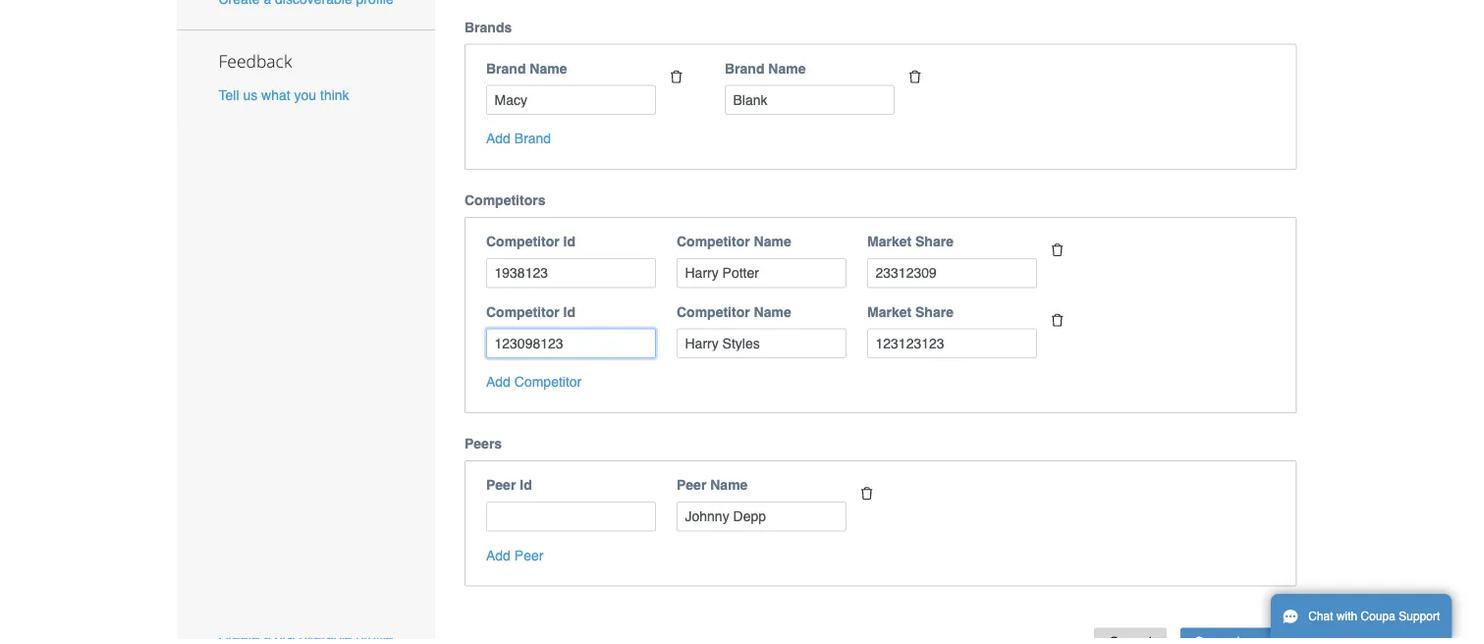 Task type: vqa. For each thing, say whether or not it's contained in the screenshot.
second Brand Name text box from the left
yes



Task type: locate. For each thing, give the bounding box(es) containing it.
brand
[[486, 61, 526, 77], [725, 61, 765, 77], [515, 131, 551, 147]]

competitor id
[[486, 234, 576, 250], [486, 305, 576, 320]]

1 vertical spatial competitor id
[[486, 305, 576, 320]]

0 vertical spatial add
[[486, 131, 511, 147]]

1 vertical spatial competitor name text field
[[677, 329, 847, 359]]

peer
[[486, 478, 516, 494], [677, 478, 707, 494], [515, 548, 544, 564]]

competitor id down competitors
[[486, 234, 576, 250]]

1 vertical spatial id
[[564, 305, 576, 320]]

brand name
[[486, 61, 567, 77], [725, 61, 806, 77]]

competitor name
[[677, 234, 792, 250], [677, 305, 792, 320]]

you
[[294, 88, 317, 103]]

1 vertical spatial share
[[916, 305, 954, 320]]

brand down brand name text field
[[515, 131, 551, 147]]

1 competitor id text field from the top
[[486, 259, 656, 289]]

Competitor Id text field
[[486, 259, 656, 289], [486, 329, 656, 359]]

share for market share text field
[[916, 234, 954, 250]]

0 vertical spatial id
[[564, 234, 576, 250]]

market
[[868, 234, 912, 250], [868, 305, 912, 320]]

1 vertical spatial competitor id text field
[[486, 329, 656, 359]]

share up market share text box on the right of page
[[916, 305, 954, 320]]

1 vertical spatial market
[[868, 305, 912, 320]]

0 vertical spatial competitor id text field
[[486, 259, 656, 289]]

tell
[[219, 88, 239, 103]]

3 add from the top
[[486, 548, 511, 564]]

2 competitor name from the top
[[677, 305, 792, 320]]

1 share from the top
[[916, 234, 954, 250]]

peer inside button
[[515, 548, 544, 564]]

tell us what you think
[[219, 88, 349, 103]]

2 vertical spatial id
[[520, 478, 532, 494]]

1 add from the top
[[486, 131, 511, 147]]

Market Share text field
[[868, 259, 1038, 289]]

1 vertical spatial competitor name
[[677, 305, 792, 320]]

2 share from the top
[[916, 305, 954, 320]]

share up market share text field
[[916, 234, 954, 250]]

market share up market share text box on the right of page
[[868, 305, 954, 320]]

add down peer id
[[486, 548, 511, 564]]

1 market from the top
[[868, 234, 912, 250]]

name for brand name text box
[[769, 61, 806, 77]]

2 brand name from the left
[[725, 61, 806, 77]]

share
[[916, 234, 954, 250], [916, 305, 954, 320]]

competitor id up add competitor button
[[486, 305, 576, 320]]

1 vertical spatial market share
[[868, 305, 954, 320]]

market for market share text box on the right of page
[[868, 305, 912, 320]]

1 competitor id from the top
[[486, 234, 576, 250]]

Brand Name text field
[[725, 85, 895, 115]]

1 horizontal spatial brand name
[[725, 61, 806, 77]]

add up competitors
[[486, 131, 511, 147]]

competitor
[[486, 234, 560, 250], [677, 234, 750, 250], [486, 305, 560, 320], [677, 305, 750, 320], [515, 375, 582, 391]]

market up market share text box on the right of page
[[868, 305, 912, 320]]

market up market share text field
[[868, 234, 912, 250]]

id
[[564, 234, 576, 250], [564, 305, 576, 320], [520, 478, 532, 494]]

1 market share from the top
[[868, 234, 954, 250]]

brand name up brand name text box
[[725, 61, 806, 77]]

2 competitor name text field from the top
[[677, 329, 847, 359]]

peer down peers
[[486, 478, 516, 494]]

competitor name for competitor name text field for competitor id text box associated with market share text field
[[677, 234, 792, 250]]

2 market share from the top
[[868, 305, 954, 320]]

market share for market share text box on the right of page
[[868, 305, 954, 320]]

peer for peer name
[[677, 478, 707, 494]]

market share up market share text field
[[868, 234, 954, 250]]

chat with coupa support
[[1309, 610, 1441, 624]]

name for brand name text field
[[530, 61, 567, 77]]

brand up brand name text box
[[725, 61, 765, 77]]

competitor inside button
[[515, 375, 582, 391]]

0 horizontal spatial brand name
[[486, 61, 567, 77]]

1 competitor name text field from the top
[[677, 259, 847, 289]]

us
[[243, 88, 258, 103]]

add peer button
[[486, 546, 544, 566]]

2 add from the top
[[486, 375, 511, 391]]

add competitor
[[486, 375, 582, 391]]

0 vertical spatial competitor name text field
[[677, 259, 847, 289]]

2 competitor id from the top
[[486, 305, 576, 320]]

support
[[1400, 610, 1441, 624]]

think
[[320, 88, 349, 103]]

chat with coupa support button
[[1271, 594, 1453, 640]]

brand down brands
[[486, 61, 526, 77]]

0 vertical spatial market share
[[868, 234, 954, 250]]

peer down peer id text field at the bottom
[[515, 548, 544, 564]]

2 competitor id text field from the top
[[486, 329, 656, 359]]

coupa
[[1361, 610, 1396, 624]]

1 vertical spatial add
[[486, 375, 511, 391]]

peer up peer name text field
[[677, 478, 707, 494]]

brand inside button
[[515, 131, 551, 147]]

2 market from the top
[[868, 305, 912, 320]]

0 vertical spatial share
[[916, 234, 954, 250]]

competitor name text field for competitor id text box for market share text box on the right of page
[[677, 329, 847, 359]]

add
[[486, 131, 511, 147], [486, 375, 511, 391], [486, 548, 511, 564]]

name
[[530, 61, 567, 77], [769, 61, 806, 77], [754, 234, 792, 250], [754, 305, 792, 320], [711, 478, 748, 494]]

0 vertical spatial competitor name
[[677, 234, 792, 250]]

brand name up brand name text field
[[486, 61, 567, 77]]

2 vertical spatial add
[[486, 548, 511, 564]]

0 vertical spatial market
[[868, 234, 912, 250]]

add competitor button
[[486, 373, 582, 393]]

Competitor Name text field
[[677, 259, 847, 289], [677, 329, 847, 359]]

market for market share text field
[[868, 234, 912, 250]]

1 competitor name from the top
[[677, 234, 792, 250]]

1 brand name from the left
[[486, 61, 567, 77]]

market share
[[868, 234, 954, 250], [868, 305, 954, 320]]

competitor id text field for market share text box on the right of page
[[486, 329, 656, 359]]

Peer Name text field
[[677, 503, 847, 533]]

add up peers
[[486, 375, 511, 391]]

0 vertical spatial competitor id
[[486, 234, 576, 250]]

add peer
[[486, 548, 544, 564]]

chat
[[1309, 610, 1334, 624]]

market share for market share text field
[[868, 234, 954, 250]]



Task type: describe. For each thing, give the bounding box(es) containing it.
add for add brand
[[486, 131, 511, 147]]

tell us what you think button
[[219, 86, 349, 105]]

peers
[[465, 437, 502, 452]]

Brand Name text field
[[486, 85, 656, 115]]

with
[[1337, 610, 1358, 624]]

add for add peer
[[486, 548, 511, 564]]

competitor id for competitor id text box associated with market share text field
[[486, 234, 576, 250]]

id for peer id text field at the bottom
[[520, 478, 532, 494]]

brands
[[465, 20, 512, 35]]

add brand
[[486, 131, 551, 147]]

Peer Id text field
[[486, 503, 656, 533]]

competitors
[[465, 193, 546, 209]]

add brand button
[[486, 129, 551, 149]]

id for competitor id text box for market share text box on the right of page
[[564, 305, 576, 320]]

competitor id for competitor id text box for market share text box on the right of page
[[486, 305, 576, 320]]

peer for peer id
[[486, 478, 516, 494]]

brand name for brand name text field
[[486, 61, 567, 77]]

brand for brand name text box
[[725, 61, 765, 77]]

brand for brand name text field
[[486, 61, 526, 77]]

competitor name for competitor id text box for market share text box on the right of page competitor name text field
[[677, 305, 792, 320]]

id for competitor id text box associated with market share text field
[[564, 234, 576, 250]]

Market Share text field
[[868, 329, 1038, 359]]

name for peer name text field
[[711, 478, 748, 494]]

what
[[261, 88, 291, 103]]

peer name
[[677, 478, 748, 494]]

brand name for brand name text box
[[725, 61, 806, 77]]

add for add competitor
[[486, 375, 511, 391]]

share for market share text box on the right of page
[[916, 305, 954, 320]]

competitor name text field for competitor id text box associated with market share text field
[[677, 259, 847, 289]]

competitor id text field for market share text field
[[486, 259, 656, 289]]

peer id
[[486, 478, 532, 494]]

feedback
[[219, 50, 292, 73]]



